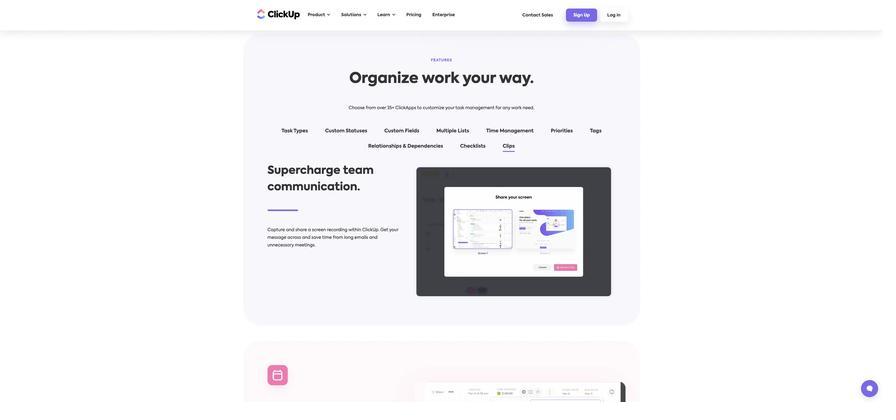 Task type: locate. For each thing, give the bounding box(es) containing it.
custom for custom fields
[[385, 129, 404, 134]]

2 vertical spatial your
[[389, 228, 399, 232]]

2 custom from the left
[[385, 129, 404, 134]]

custom inside button
[[385, 129, 404, 134]]

custom inside "button"
[[325, 129, 345, 134]]

time
[[322, 236, 332, 240]]

to
[[417, 106, 422, 110]]

communication.
[[268, 182, 360, 193]]

2 horizontal spatial your
[[463, 72, 496, 86]]

within
[[349, 228, 361, 232]]

and down clickup.
[[369, 236, 378, 240]]

supercharge team communication.
[[268, 165, 374, 193]]

and
[[286, 228, 294, 232], [302, 236, 311, 240], [369, 236, 378, 240]]

tab list
[[261, 127, 622, 153]]

sign
[[574, 13, 583, 17]]

up
[[584, 13, 590, 17]]

1 horizontal spatial your
[[445, 106, 455, 110]]

work down the features
[[422, 72, 459, 86]]

emails
[[355, 236, 368, 240]]

meetings.
[[295, 243, 316, 248]]

time
[[486, 129, 499, 134]]

across
[[288, 236, 301, 240]]

custom
[[325, 129, 345, 134], [385, 129, 404, 134]]

enterprise link
[[429, 9, 458, 21]]

time management
[[486, 129, 534, 134]]

1 vertical spatial work
[[512, 106, 522, 110]]

log
[[607, 13, 616, 17]]

clips button
[[497, 143, 521, 153]]

management
[[500, 129, 534, 134]]

save
[[312, 236, 321, 240]]

task
[[456, 106, 464, 110]]

your
[[463, 72, 496, 86], [445, 106, 455, 110], [389, 228, 399, 232]]

custom fields button
[[378, 127, 426, 138]]

sales
[[542, 13, 553, 17]]

share
[[296, 228, 307, 232]]

1 horizontal spatial custom
[[385, 129, 404, 134]]

&
[[403, 144, 406, 149]]

custom for custom statuses
[[325, 129, 345, 134]]

your up management
[[463, 72, 496, 86]]

relationships
[[368, 144, 402, 149]]

solutions button
[[338, 9, 370, 21]]

organize work your way.
[[349, 72, 534, 86]]

management
[[465, 106, 495, 110]]

multiple lists button
[[430, 127, 475, 138]]

1 vertical spatial your
[[445, 106, 455, 110]]

sign up
[[574, 13, 590, 17]]

message
[[268, 236, 286, 240]]

task
[[282, 129, 293, 134]]

0 horizontal spatial custom
[[325, 129, 345, 134]]

product button
[[305, 9, 333, 21]]

and up meetings.
[[302, 236, 311, 240]]

1 custom from the left
[[325, 129, 345, 134]]

custom left statuses
[[325, 129, 345, 134]]

contact sales
[[523, 13, 553, 17]]

0 horizontal spatial your
[[389, 228, 399, 232]]

from left over
[[366, 106, 376, 110]]

and up across
[[286, 228, 294, 232]]

learn
[[378, 13, 390, 17]]

relationships & dependencies button
[[362, 143, 449, 153]]

0 horizontal spatial work
[[422, 72, 459, 86]]

your left task on the right of the page
[[445, 106, 455, 110]]

work right any
[[512, 106, 522, 110]]

custom up relationships
[[385, 129, 404, 134]]

1 horizontal spatial and
[[302, 236, 311, 240]]

from
[[366, 106, 376, 110], [333, 236, 343, 240]]

1 horizontal spatial work
[[512, 106, 522, 110]]

statuses
[[346, 129, 367, 134]]

from down recording
[[333, 236, 343, 240]]

product
[[308, 13, 325, 17]]

dependencies
[[408, 144, 443, 149]]

learn button
[[374, 9, 399, 21]]

priorities
[[551, 129, 573, 134]]

over
[[377, 106, 386, 110]]

choose
[[349, 106, 365, 110]]

work
[[422, 72, 459, 86], [512, 106, 522, 110]]

clip v2 image
[[412, 163, 616, 302]]

any
[[503, 106, 511, 110]]

1 vertical spatial from
[[333, 236, 343, 240]]

clickapps
[[396, 106, 416, 110]]

0 horizontal spatial from
[[333, 236, 343, 240]]

your right get
[[389, 228, 399, 232]]

from inside "capture and share a screen recording within clickup. get your message across and save time from long emails and unnecessary meetings."
[[333, 236, 343, 240]]

relationships & dependencies
[[368, 144, 443, 149]]

solutions
[[341, 13, 361, 17]]

tab list containing task types
[[261, 127, 622, 153]]

2 horizontal spatial and
[[369, 236, 378, 240]]

clips
[[503, 144, 515, 149]]

0 vertical spatial your
[[463, 72, 496, 86]]

recording
[[327, 228, 348, 232]]

features
[[431, 59, 452, 62]]

1 horizontal spatial from
[[366, 106, 376, 110]]



Task type: vqa. For each thing, say whether or not it's contained in the screenshot.
2nd TRACKING from left
no



Task type: describe. For each thing, give the bounding box(es) containing it.
checklists button
[[454, 143, 492, 153]]

lists
[[458, 129, 469, 134]]

choose from over 35+ clickapps to customize your task management for any work need.
[[349, 106, 535, 110]]

35+
[[387, 106, 394, 110]]

multiple
[[437, 129, 457, 134]]

long
[[344, 236, 354, 240]]

clickup image
[[255, 8, 300, 20]]

pricing link
[[403, 9, 425, 21]]

a
[[308, 228, 311, 232]]

organize
[[349, 72, 419, 86]]

time management button
[[480, 127, 540, 138]]

in
[[617, 13, 621, 17]]

tags button
[[584, 127, 608, 138]]

need.
[[523, 106, 535, 110]]

sign up button
[[566, 9, 597, 22]]

clickup.
[[362, 228, 379, 232]]

custom statuses
[[325, 129, 367, 134]]

custom statuses button
[[319, 127, 374, 138]]

log in
[[607, 13, 621, 17]]

custom fields
[[385, 129, 419, 134]]

team
[[343, 165, 374, 176]]

pricing
[[406, 13, 422, 17]]

for
[[496, 106, 502, 110]]

get
[[381, 228, 388, 232]]

your inside "capture and share a screen recording within clickup. get your message across and save time from long emails and unnecessary meetings."
[[389, 228, 399, 232]]

contact
[[523, 13, 541, 17]]

screen
[[312, 228, 326, 232]]

0 horizontal spatial and
[[286, 228, 294, 232]]

way.
[[499, 72, 534, 86]]

log in link
[[600, 9, 628, 22]]

tags
[[590, 129, 602, 134]]

task types button
[[276, 127, 314, 138]]

checklists
[[460, 144, 486, 149]]

contact sales button
[[519, 10, 556, 20]]

task types
[[282, 129, 308, 134]]

0 vertical spatial work
[[422, 72, 459, 86]]

fields
[[405, 129, 419, 134]]

multiple lists
[[437, 129, 469, 134]]

enterprise
[[433, 13, 455, 17]]

supercharge
[[268, 165, 340, 176]]

customize
[[423, 106, 445, 110]]

capture and share a screen recording within clickup. get your message across and save time from long emails and unnecessary meetings.
[[268, 228, 399, 248]]

capture
[[268, 228, 285, 232]]

0 vertical spatial from
[[366, 106, 376, 110]]

unnecessary
[[268, 243, 294, 248]]

priorities button
[[545, 127, 579, 138]]

types
[[294, 129, 308, 134]]



